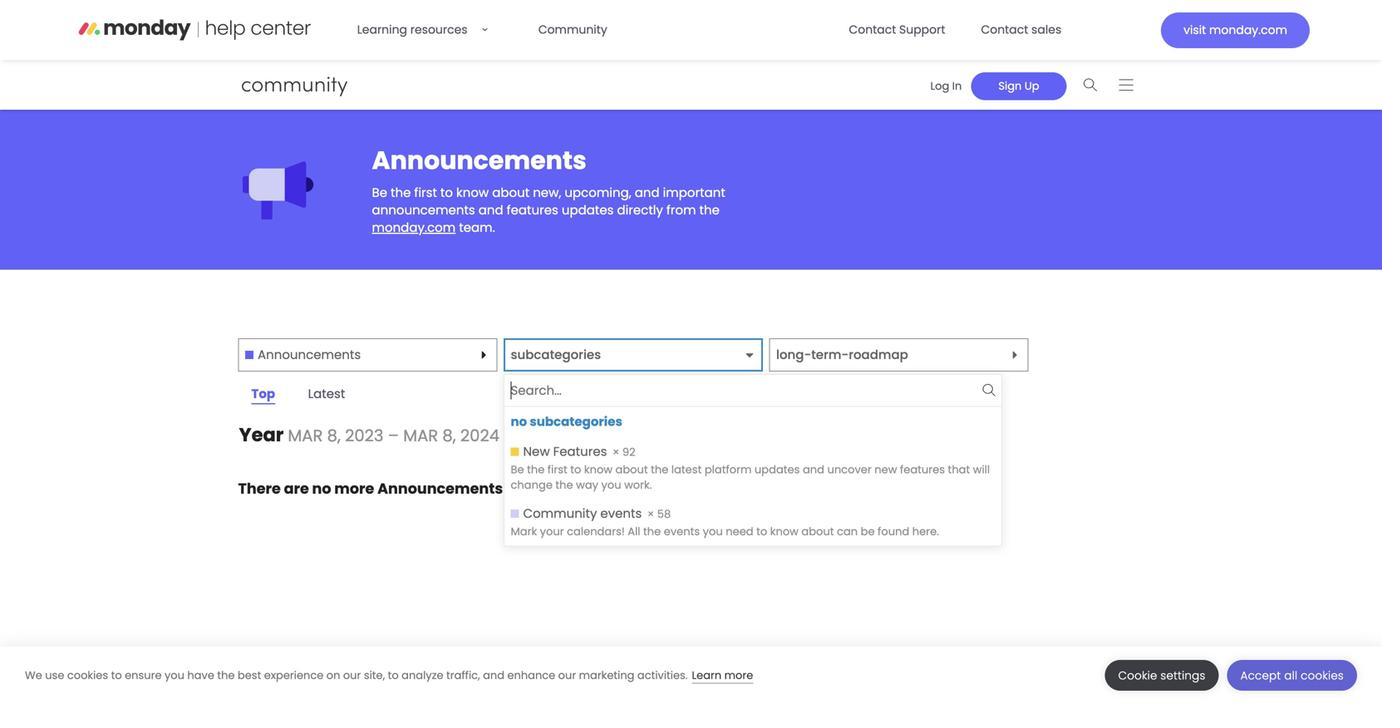 Task type: describe. For each thing, give the bounding box(es) containing it.
contact support
[[849, 22, 946, 38]]

sign
[[999, 78, 1022, 93]]

experience
[[264, 668, 324, 683]]

and left from
[[635, 184, 660, 202]]

accept all cookies
[[1241, 668, 1345, 684]]

browse
[[560, 479, 615, 499]]

cookies for use
[[67, 668, 108, 683]]

no inside radio item
[[511, 413, 527, 431]]

first
[[414, 184, 437, 202]]

accept
[[1241, 668, 1282, 684]]

top link
[[238, 381, 289, 407]]

term-
[[812, 346, 849, 364]]

announcements for announcements be the first to know about new, upcoming, and important announcements and features updates directly from  the monday.com team.
[[372, 143, 587, 178]]

cookie settings button
[[1106, 660, 1219, 691]]

use
[[45, 668, 64, 683]]

learning resources link
[[347, 13, 513, 47]]

tags
[[640, 479, 673, 499]]

0 vertical spatial subcategories
[[511, 346, 601, 364]]

monday.com link
[[372, 219, 456, 237]]

0 vertical spatial monday.com
[[1210, 22, 1288, 38]]

search image
[[1084, 79, 1098, 91]]

on
[[327, 668, 340, 683]]

have
[[187, 668, 214, 683]]

cookie
[[1119, 668, 1158, 684]]

resources
[[411, 22, 468, 38]]

2 horizontal spatial the
[[700, 201, 720, 219]]

no subcategories radio item
[[505, 407, 1002, 437]]

log
[[931, 78, 950, 93]]

visit
[[1184, 22, 1207, 38]]

log in
[[931, 78, 962, 93]]

all inside button
[[1285, 668, 1298, 684]]

0 horizontal spatial the
[[217, 668, 235, 683]]

0 horizontal spatial to
[[111, 668, 122, 683]]

there
[[238, 479, 281, 499]]

contact support link
[[839, 13, 956, 47]]

announcements for announcements
[[258, 346, 361, 364]]

sign up button
[[971, 72, 1067, 100]]

2024
[[461, 425, 500, 447]]

best
[[238, 668, 261, 683]]

top
[[252, 385, 275, 403]]

subcategories inside radio item
[[530, 413, 623, 431]]

2 mar from the left
[[403, 425, 438, 447]]

announcements be the first to know about new, upcoming, and important announcements and features updates directly from  the monday.com team.
[[372, 143, 726, 237]]

browse all tags link
[[560, 479, 673, 499]]

settings
[[1161, 668, 1206, 684]]

2023
[[345, 425, 384, 447]]

traffic,
[[447, 668, 480, 683]]

dialog containing cookie settings
[[0, 647, 1383, 704]]

to inside announcements be the first to know about new, upcoming, and important announcements and features updates directly from  the monday.com team.
[[441, 184, 453, 202]]

sign up
[[999, 78, 1040, 93]]

search image
[[983, 384, 996, 397]]

about
[[492, 184, 530, 202]]

1 vertical spatial more
[[725, 668, 754, 683]]

upcoming,
[[565, 184, 632, 202]]

updates
[[562, 201, 614, 219]]

are
[[284, 479, 309, 499]]



Task type: vqa. For each thing, say whether or not it's contained in the screenshot.
We
yes



Task type: locate. For each thing, give the bounding box(es) containing it.
learn
[[692, 668, 722, 683]]

we
[[25, 668, 42, 683]]

1 horizontal spatial no
[[511, 413, 527, 431]]

community link
[[529, 13, 618, 47]]

8,
[[327, 425, 341, 447], [443, 425, 456, 447]]

8, left 2024
[[443, 425, 456, 447]]

visit monday.com
[[1184, 22, 1288, 38]]

mar right the –
[[403, 425, 438, 447]]

1 mar from the left
[[288, 425, 323, 447]]

enhance
[[508, 668, 556, 683]]

view
[[695, 479, 730, 499]]

year
[[239, 422, 284, 448]]

Search… search field
[[511, 378, 980, 403]]

to left ensure
[[111, 668, 122, 683]]

subcategories
[[511, 346, 601, 364], [530, 413, 623, 431]]

features
[[507, 201, 559, 219]]

to right site,
[[388, 668, 399, 683]]

the left best
[[217, 668, 235, 683]]

announcements
[[372, 201, 475, 219]]

we use cookies to ensure you have the best experience on our site, to analyze traffic, and enhance our marketing activities. learn more
[[25, 668, 754, 683]]

1 our from the left
[[343, 668, 361, 683]]

1 horizontal spatial all
[[1285, 668, 1298, 684]]

all
[[618, 479, 636, 499], [1285, 668, 1298, 684]]

0 horizontal spatial no
[[312, 479, 331, 499]]

our right on in the bottom left of the page
[[343, 668, 361, 683]]

visit monday.com link
[[1162, 12, 1310, 48]]

mar right year
[[288, 425, 323, 447]]

announcements inside announcements be the first to know about new, upcoming, and important announcements and features updates directly from  the monday.com team.
[[372, 143, 587, 178]]

1 vertical spatial all
[[1285, 668, 1298, 684]]

and right traffic, on the bottom
[[483, 668, 505, 683]]

menu image
[[1120, 79, 1134, 91]]

no subcategories menu
[[505, 407, 1002, 546]]

0 horizontal spatial mar
[[288, 425, 323, 447]]

view latest topics
[[695, 479, 826, 499]]

the right "be"
[[391, 184, 411, 202]]

all right accept
[[1285, 668, 1298, 684]]

1 vertical spatial monday.com
[[372, 219, 456, 237]]

navigation
[[916, 67, 1145, 103]]

important
[[663, 184, 726, 202]]

0 vertical spatial announcements
[[372, 143, 587, 178]]

marketing
[[579, 668, 635, 683]]

monday.com down "first"
[[372, 219, 456, 237]]

navigation containing log in
[[916, 67, 1145, 103]]

latest
[[733, 479, 777, 499]]

contact inside contact sales link
[[982, 22, 1029, 38]]

8, left 2023
[[327, 425, 341, 447]]

contact left support
[[849, 22, 897, 38]]

contact for contact support
[[849, 22, 897, 38]]

announcements up latest
[[258, 346, 361, 364]]

analyze
[[402, 668, 444, 683]]

you
[[165, 668, 185, 683]]

0 horizontal spatial cookies
[[67, 668, 108, 683]]

0 horizontal spatial more
[[334, 479, 374, 499]]

1 horizontal spatial 8,
[[443, 425, 456, 447]]

mar
[[288, 425, 323, 447], [403, 425, 438, 447]]

no subcategories
[[511, 413, 623, 431]]

community
[[539, 22, 608, 38]]

announcements down 2024
[[378, 479, 503, 499]]

2 8, from the left
[[443, 425, 456, 447]]

no right are
[[312, 479, 331, 499]]

1 radio item from the top
[[505, 437, 1002, 499]]

contact inside contact support link
[[849, 22, 897, 38]]

1 vertical spatial announcements
[[258, 346, 361, 364]]

0 vertical spatial all
[[618, 479, 636, 499]]

team.
[[459, 219, 495, 237]]

up
[[1025, 78, 1040, 93]]

support
[[900, 22, 946, 38]]

cookies right accept
[[1301, 668, 1345, 684]]

contact for contact sales
[[982, 22, 1029, 38]]

dialog
[[0, 647, 1383, 704]]

there are no more announcements topics. browse all tags
[[238, 479, 673, 499]]

announcements
[[372, 143, 587, 178], [258, 346, 361, 364], [378, 479, 503, 499]]

contact
[[849, 22, 897, 38], [982, 22, 1029, 38]]

0 horizontal spatial all
[[618, 479, 636, 499]]

cookies for all
[[1301, 668, 1345, 684]]

1 horizontal spatial monday.com
[[1210, 22, 1288, 38]]

to
[[441, 184, 453, 202], [111, 668, 122, 683], [388, 668, 399, 683]]

accept all cookies button
[[1228, 660, 1358, 691]]

the
[[391, 184, 411, 202], [700, 201, 720, 219], [217, 668, 235, 683]]

monday community forum image
[[114, 73, 380, 96]]

0 horizontal spatial 8,
[[327, 425, 341, 447]]

site,
[[364, 668, 385, 683]]

our right enhance
[[559, 668, 576, 683]]

monday.com logo image
[[79, 13, 311, 47]]

monday.com inside announcements be the first to know about new, upcoming, and important announcements and features updates directly from  the monday.com team.
[[372, 219, 456, 237]]

in
[[953, 78, 962, 93]]

learning
[[357, 22, 407, 38]]

topics.
[[506, 479, 557, 499]]

contact sales
[[982, 22, 1062, 38]]

subcategories up browse
[[530, 413, 623, 431]]

no
[[511, 413, 527, 431], [312, 479, 331, 499]]

more right learn at the right bottom of page
[[725, 668, 754, 683]]

learn more link
[[692, 668, 754, 684]]

more down 2023
[[334, 479, 374, 499]]

log in button
[[922, 72, 971, 100]]

cookies right use
[[67, 668, 108, 683]]

latest link
[[295, 381, 359, 407]]

directly
[[617, 201, 663, 219]]

1 horizontal spatial our
[[559, 668, 576, 683]]

0 horizontal spatial contact
[[849, 22, 897, 38]]

2 horizontal spatial to
[[441, 184, 453, 202]]

and
[[635, 184, 660, 202], [479, 201, 504, 219], [483, 668, 505, 683]]

topics
[[780, 479, 826, 499]]

1 8, from the left
[[327, 425, 341, 447]]

and left "features"
[[479, 201, 504, 219]]

long-
[[777, 346, 812, 364]]

contact sales link
[[972, 13, 1072, 47]]

activities.
[[638, 668, 688, 683]]

monday.com right "visit"
[[1210, 22, 1288, 38]]

monday.com
[[1210, 22, 1288, 38], [372, 219, 456, 237]]

the right from
[[700, 201, 720, 219]]

new,
[[533, 184, 562, 202]]

year mar 8, 2023 – mar 8, 2024
[[239, 422, 500, 448]]

2 radio item from the top
[[505, 499, 1002, 546]]

1 horizontal spatial to
[[388, 668, 399, 683]]

2 vertical spatial announcements
[[378, 479, 503, 499]]

ensure
[[125, 668, 162, 683]]

0 vertical spatial no
[[511, 413, 527, 431]]

our
[[343, 668, 361, 683], [559, 668, 576, 683]]

1 contact from the left
[[849, 22, 897, 38]]

subcategories up no subcategories
[[511, 346, 601, 364]]

1 horizontal spatial the
[[391, 184, 411, 202]]

2 our from the left
[[559, 668, 576, 683]]

latest
[[308, 385, 345, 403]]

radio item
[[505, 437, 1002, 499], [505, 499, 1002, 546]]

to right "first"
[[441, 184, 453, 202]]

know
[[456, 184, 489, 202]]

–
[[388, 425, 399, 447]]

learning resources
[[357, 22, 468, 38]]

cookie settings
[[1119, 668, 1206, 684]]

roadmap
[[849, 346, 909, 364]]

all left tags
[[618, 479, 636, 499]]

no right 2024
[[511, 413, 527, 431]]

0 horizontal spatial monday.com
[[372, 219, 456, 237]]

2 cookies from the left
[[1301, 668, 1345, 684]]

1 horizontal spatial more
[[725, 668, 754, 683]]

cookies
[[67, 668, 108, 683], [1301, 668, 1345, 684]]

0 horizontal spatial our
[[343, 668, 361, 683]]

1 vertical spatial no
[[312, 479, 331, 499]]

contact left sales
[[982, 22, 1029, 38]]

sales
[[1032, 22, 1062, 38]]

1 horizontal spatial cookies
[[1301, 668, 1345, 684]]

1 horizontal spatial mar
[[403, 425, 438, 447]]

0 vertical spatial more
[[334, 479, 374, 499]]

more
[[334, 479, 374, 499], [725, 668, 754, 683]]

long-term-roadmap
[[777, 346, 909, 364]]

1 horizontal spatial contact
[[982, 22, 1029, 38]]

cookies inside button
[[1301, 668, 1345, 684]]

be
[[372, 184, 388, 202]]

from
[[667, 201, 696, 219]]

1 cookies from the left
[[67, 668, 108, 683]]

announcements up "know"
[[372, 143, 587, 178]]

1 vertical spatial subcategories
[[530, 413, 623, 431]]

2 contact from the left
[[982, 22, 1029, 38]]



